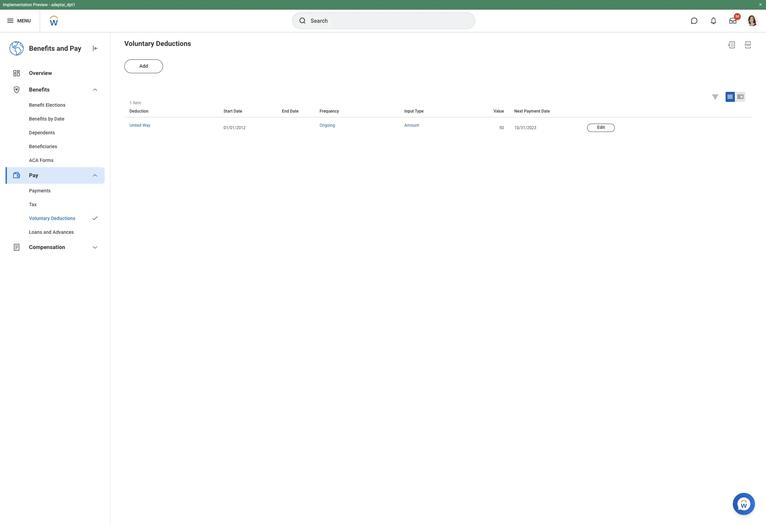 Task type: vqa. For each thing, say whether or not it's contained in the screenshot.
TREMONT
no



Task type: describe. For each thing, give the bounding box(es) containing it.
1 horizontal spatial voluntary
[[124, 39, 154, 48]]

next payment date
[[515, 109, 550, 114]]

benefits for benefits
[[29, 86, 50, 93]]

amount link
[[405, 122, 419, 128]]

implementation preview -   adeptai_dpt1
[[3, 2, 75, 7]]

notifications large image
[[711, 17, 717, 24]]

1 horizontal spatial voluntary deductions
[[124, 39, 191, 48]]

voluntary deductions inside pay element
[[29, 216, 75, 221]]

end
[[282, 109, 289, 114]]

10/31/2023
[[515, 125, 537, 130]]

compensation
[[29, 244, 65, 251]]

loans
[[29, 229, 42, 235]]

payment
[[524, 109, 541, 114]]

beneficiaries
[[29, 144, 57, 149]]

check image
[[91, 215, 99, 222]]

loans and advances
[[29, 229, 74, 235]]

0 vertical spatial deductions
[[156, 39, 191, 48]]

type
[[415, 109, 424, 114]]

date right payment
[[542, 109, 550, 114]]

amount
[[405, 123, 419, 128]]

deduction button
[[130, 105, 218, 117]]

voluntary deductions link
[[6, 211, 105, 225]]

benefits by date link
[[6, 112, 105, 126]]

benefits by date
[[29, 116, 64, 122]]

forms
[[40, 158, 54, 163]]

start date
[[224, 109, 242, 114]]

benefits image
[[12, 86, 21, 94]]

voluntary inside pay element
[[29, 216, 50, 221]]

pay inside dropdown button
[[29, 172, 38, 179]]

menu
[[17, 18, 31, 23]]

pay element
[[6, 184, 105, 239]]

input
[[405, 109, 414, 114]]

document alt image
[[12, 243, 21, 252]]

date right the end
[[290, 109, 299, 114]]

deductions inside voluntary deductions link
[[51, 216, 75, 221]]

50
[[500, 125, 504, 130]]

task pay image
[[12, 171, 21, 180]]

benefit elections
[[29, 102, 65, 108]]

loans and advances link
[[6, 225, 105, 239]]

menu button
[[0, 10, 40, 32]]

transformation import image
[[91, 44, 99, 53]]

inbox large image
[[730, 17, 737, 24]]

start date button
[[224, 105, 276, 117]]

add button
[[124, 59, 163, 73]]

advances
[[53, 229, 74, 235]]

benefit
[[29, 102, 44, 108]]

tax
[[29, 202, 37, 207]]

united
[[130, 123, 141, 128]]

tax link
[[6, 198, 105, 211]]

1 item
[[130, 101, 141, 105]]

end date button
[[282, 105, 314, 117]]

compensation button
[[6, 239, 105, 256]]

benefits and pay element
[[29, 44, 85, 53]]

and for benefits
[[57, 44, 68, 53]]

benefits element
[[6, 98, 105, 167]]

profile logan mcneil image
[[747, 15, 758, 28]]

chevron down small image for pay
[[91, 171, 99, 180]]

preview
[[33, 2, 48, 7]]

and for loans
[[43, 229, 51, 235]]

dashboard image
[[12, 69, 21, 77]]

adeptai_dpt1
[[51, 2, 75, 7]]

chevron down small image
[[91, 243, 99, 252]]

toggle to list detail view image
[[737, 93, 744, 100]]

edit button
[[588, 124, 615, 132]]



Task type: locate. For each thing, give the bounding box(es) containing it.
date right by at the left of the page
[[54, 116, 64, 122]]

select to filter grid data image
[[712, 93, 719, 100]]

add
[[139, 63, 148, 69]]

next payment date button
[[515, 105, 582, 117]]

close environment banner image
[[759, 2, 763, 7]]

3 benefits from the top
[[29, 116, 47, 122]]

0 horizontal spatial pay
[[29, 172, 38, 179]]

chevron down small image
[[91, 86, 99, 94], [91, 171, 99, 180]]

benefit elections link
[[6, 98, 105, 112]]

2 chevron down small image from the top
[[91, 171, 99, 180]]

date
[[234, 109, 242, 114], [290, 109, 299, 114], [542, 109, 550, 114], [54, 116, 64, 122]]

0 horizontal spatial voluntary deductions
[[29, 216, 75, 221]]

1 vertical spatial benefits
[[29, 86, 50, 93]]

1 horizontal spatial pay
[[70, 44, 81, 53]]

0 vertical spatial and
[[57, 44, 68, 53]]

deduction
[[130, 109, 148, 114]]

voluntary up loans
[[29, 216, 50, 221]]

benefits up overview
[[29, 44, 55, 53]]

option group
[[711, 92, 751, 103]]

2 vertical spatial benefits
[[29, 116, 47, 122]]

voluntary deductions up add
[[124, 39, 191, 48]]

1 vertical spatial voluntary
[[29, 216, 50, 221]]

pay
[[70, 44, 81, 53], [29, 172, 38, 179]]

benefits for benefits and pay
[[29, 44, 55, 53]]

payments link
[[6, 184, 105, 198]]

navigation pane region
[[0, 32, 111, 526]]

and
[[57, 44, 68, 53], [43, 229, 51, 235]]

export to excel image
[[728, 41, 736, 49]]

benefits left by at the left of the page
[[29, 116, 47, 122]]

voluntary deductions up loans and advances
[[29, 216, 75, 221]]

aca
[[29, 158, 39, 163]]

input type button
[[405, 105, 482, 117]]

payments
[[29, 188, 51, 194]]

30 button
[[726, 13, 741, 28]]

1 vertical spatial deductions
[[51, 216, 75, 221]]

Toggle to List Detail view radio
[[736, 92, 746, 102]]

united way link
[[130, 122, 150, 128]]

1 vertical spatial chevron down small image
[[91, 171, 99, 180]]

voluntary deductions
[[124, 39, 191, 48], [29, 216, 75, 221]]

1 horizontal spatial and
[[57, 44, 68, 53]]

edit
[[598, 125, 605, 130]]

benefits up benefit
[[29, 86, 50, 93]]

0 vertical spatial chevron down small image
[[91, 86, 99, 94]]

aca forms link
[[6, 153, 105, 167]]

-
[[49, 2, 50, 7]]

0 horizontal spatial voluntary
[[29, 216, 50, 221]]

01/01/2012
[[224, 125, 246, 130]]

input type
[[405, 109, 424, 114]]

date right start
[[234, 109, 242, 114]]

dependents
[[29, 130, 55, 135]]

pay button
[[6, 167, 105, 184]]

frequency
[[320, 109, 339, 114]]

implementation
[[3, 2, 32, 7]]

2 benefits from the top
[[29, 86, 50, 93]]

0 horizontal spatial and
[[43, 229, 51, 235]]

beneficiaries link
[[6, 140, 105, 153]]

overview
[[29, 70, 52, 76]]

chevron down small image for benefits
[[91, 86, 99, 94]]

30
[[736, 15, 740, 18]]

1 chevron down small image from the top
[[91, 86, 99, 94]]

chevron down small image inside pay dropdown button
[[91, 171, 99, 180]]

benefits inside "dropdown button"
[[29, 86, 50, 93]]

pay down aca
[[29, 172, 38, 179]]

view printable version (pdf) image
[[744, 41, 753, 49]]

item
[[133, 101, 141, 105]]

end date
[[282, 109, 299, 114]]

value
[[494, 109, 504, 114]]

value button
[[488, 105, 509, 117]]

voluntary up add
[[124, 39, 154, 48]]

Toggle to Grid view radio
[[726, 92, 735, 102]]

menu banner
[[0, 0, 766, 32]]

search image
[[298, 17, 307, 25]]

united way
[[130, 123, 150, 128]]

frequency button
[[320, 105, 399, 117]]

chevron down small image inside benefits "dropdown button"
[[91, 86, 99, 94]]

toggle to grid view image
[[727, 93, 734, 100]]

deductions
[[156, 39, 191, 48], [51, 216, 75, 221]]

dependents link
[[6, 126, 105, 140]]

benefits button
[[6, 82, 105, 98]]

0 vertical spatial benefits
[[29, 44, 55, 53]]

way
[[142, 123, 150, 128]]

overview link
[[6, 65, 105, 82]]

by
[[48, 116, 53, 122]]

0 vertical spatial voluntary deductions
[[124, 39, 191, 48]]

1 vertical spatial pay
[[29, 172, 38, 179]]

elections
[[46, 102, 65, 108]]

ongoing
[[320, 123, 335, 128]]

voluntary
[[124, 39, 154, 48], [29, 216, 50, 221]]

benefits for benefits by date
[[29, 116, 47, 122]]

and up overview link
[[57, 44, 68, 53]]

1 horizontal spatial deductions
[[156, 39, 191, 48]]

and right loans
[[43, 229, 51, 235]]

0 vertical spatial pay
[[70, 44, 81, 53]]

date inside benefits element
[[54, 116, 64, 122]]

pay left transformation import image
[[70, 44, 81, 53]]

aca forms
[[29, 158, 54, 163]]

date inside 'button'
[[234, 109, 242, 114]]

ongoing link
[[320, 122, 335, 128]]

Search Workday  search field
[[311, 13, 461, 28]]

benefits
[[29, 44, 55, 53], [29, 86, 50, 93], [29, 116, 47, 122]]

start
[[224, 109, 233, 114]]

0 horizontal spatial deductions
[[51, 216, 75, 221]]

1 vertical spatial voluntary deductions
[[29, 216, 75, 221]]

next
[[515, 109, 523, 114]]

and inside pay element
[[43, 229, 51, 235]]

0 vertical spatial voluntary
[[124, 39, 154, 48]]

1 vertical spatial and
[[43, 229, 51, 235]]

justify image
[[6, 17, 15, 25]]

1
[[130, 101, 132, 105]]

1 benefits from the top
[[29, 44, 55, 53]]

benefits and pay
[[29, 44, 81, 53]]



